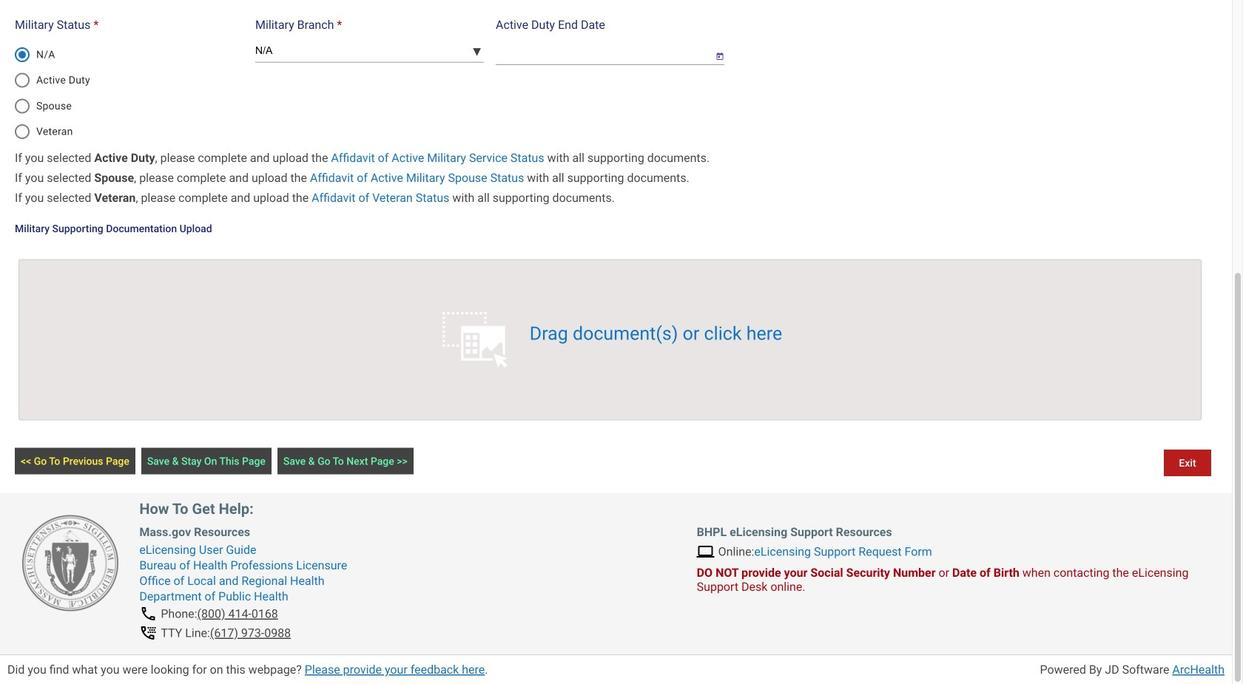 Task type: locate. For each thing, give the bounding box(es) containing it.
option group
[[6, 37, 251, 150]]

None field
[[496, 39, 704, 65]]

massachusetts state seal image
[[22, 516, 118, 612]]



